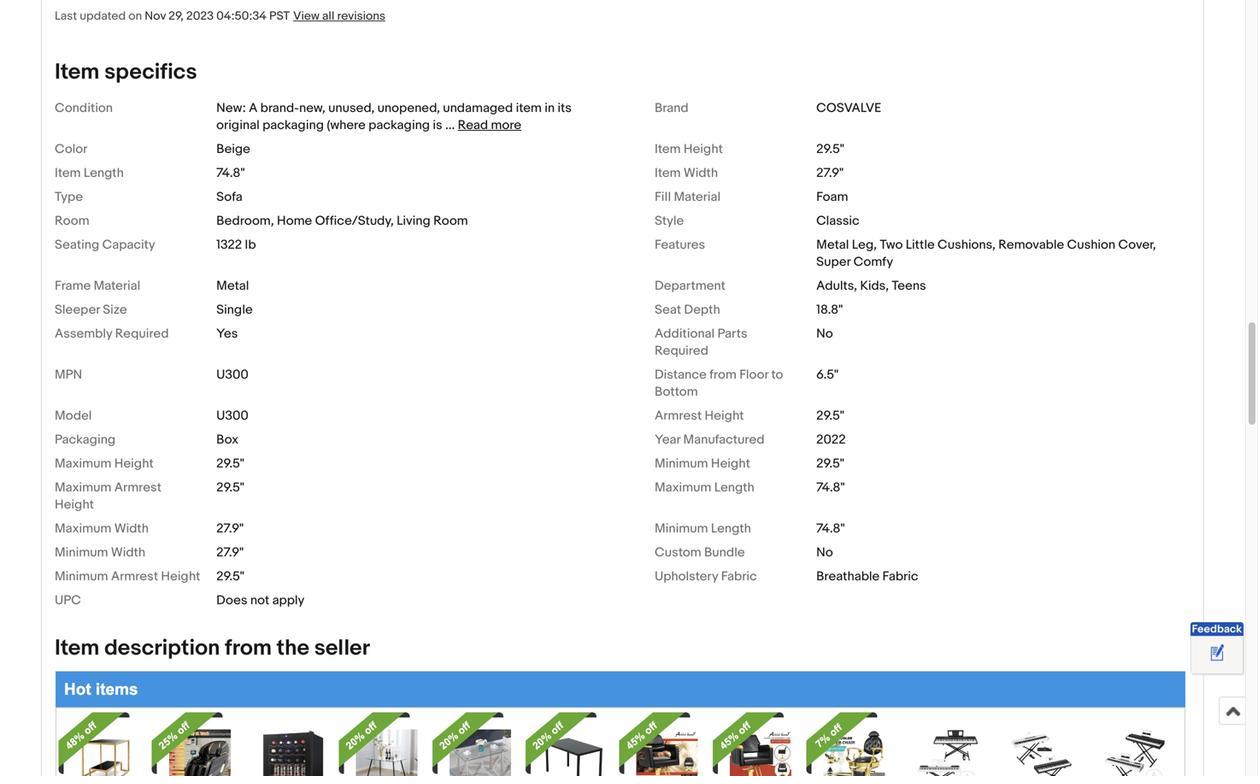 Task type: describe. For each thing, give the bounding box(es) containing it.
1 packaging from the left
[[263, 117, 324, 133]]

material for frame material
[[94, 278, 140, 294]]

depth
[[685, 302, 721, 318]]

...
[[446, 117, 455, 133]]

u300 for model
[[216, 408, 249, 424]]

style
[[655, 213, 684, 229]]

model
[[55, 408, 92, 424]]

on
[[129, 9, 142, 23]]

custom
[[655, 545, 702, 560]]

kids,
[[861, 278, 889, 294]]

two
[[880, 237, 903, 253]]

bedroom,
[[216, 213, 274, 229]]

beige
[[216, 141, 250, 157]]

frame
[[55, 278, 91, 294]]

foam
[[817, 189, 849, 205]]

minimum length
[[655, 521, 752, 537]]

little
[[906, 237, 935, 253]]

is
[[433, 117, 443, 133]]

features
[[655, 237, 706, 253]]

year manufactured
[[655, 432, 765, 448]]

item length
[[55, 165, 124, 181]]

minimum for minimum height
[[655, 456, 709, 472]]

seating capacity
[[55, 237, 155, 253]]

removable
[[999, 237, 1065, 253]]

yes
[[216, 326, 238, 342]]

view all revisions link
[[290, 8, 386, 23]]

specifics
[[104, 59, 197, 85]]

height up "description"
[[161, 569, 200, 584]]

length for item length
[[84, 165, 124, 181]]

new:
[[216, 100, 246, 116]]

1322
[[216, 237, 242, 253]]

cushions,
[[938, 237, 996, 253]]

parts
[[718, 326, 748, 342]]

29.5" for maximum armrest height
[[216, 480, 244, 495]]

length for maximum length
[[715, 480, 755, 495]]

apply
[[272, 593, 305, 608]]

no for additional parts required
[[817, 326, 834, 342]]

last updated on nov 29, 2023 04:50:34 pst view all revisions
[[55, 9, 386, 23]]

mpn
[[55, 367, 82, 383]]

armrest for upholstery fabric
[[111, 569, 158, 584]]

original
[[216, 117, 260, 133]]

armrest for maximum length
[[114, 480, 162, 495]]

super
[[817, 254, 851, 270]]

cushion
[[1068, 237, 1116, 253]]

6.5"
[[817, 367, 839, 383]]

29.5" for item height
[[817, 141, 845, 157]]

bundle
[[705, 545, 745, 560]]

item specifics
[[55, 59, 197, 85]]

length for minimum length
[[711, 521, 752, 537]]

pst
[[269, 9, 290, 23]]

brand-
[[261, 100, 299, 116]]

item for item description from the seller
[[55, 635, 100, 662]]

item description from the seller
[[55, 635, 370, 662]]

does
[[216, 593, 248, 608]]

bedroom, home office/study, living room
[[216, 213, 468, 229]]

width for maximum width
[[114, 521, 149, 537]]

04:50:34
[[217, 9, 267, 23]]

all
[[322, 9, 335, 23]]

its
[[558, 100, 572, 116]]

in
[[545, 100, 555, 116]]

29.5" for armrest height
[[817, 408, 845, 424]]

74.8" for maximum length
[[817, 480, 845, 495]]

sofa
[[216, 189, 243, 205]]

from inside distance from floor to bottom
[[710, 367, 737, 383]]

frame material
[[55, 278, 140, 294]]

material for fill material
[[674, 189, 721, 205]]

office/study,
[[315, 213, 394, 229]]

maximum height
[[55, 456, 154, 472]]

lb
[[245, 237, 256, 253]]

minimum for minimum armrest height
[[55, 569, 108, 584]]

maximum for maximum width
[[55, 521, 112, 537]]

distance
[[655, 367, 707, 383]]

height for maximum height
[[114, 456, 154, 472]]

read
[[458, 117, 488, 133]]

adults, kids, teens
[[817, 278, 927, 294]]

item width
[[655, 165, 718, 181]]

maximum length
[[655, 480, 755, 495]]

2022
[[817, 432, 846, 448]]

29.5" for maximum height
[[216, 456, 244, 472]]

updated
[[80, 9, 126, 23]]

year
[[655, 432, 681, 448]]

cosvalve
[[817, 100, 882, 116]]

manufactured
[[684, 432, 765, 448]]

bottom
[[655, 384, 698, 400]]

2 packaging from the left
[[369, 117, 430, 133]]

feedback
[[1193, 623, 1243, 636]]

minimum armrest height
[[55, 569, 200, 584]]

minimum width
[[55, 545, 145, 560]]

new,
[[299, 100, 326, 116]]

custom bundle
[[655, 545, 745, 560]]

maximum for maximum height
[[55, 456, 112, 472]]

distance from floor to bottom
[[655, 367, 784, 400]]

breathable
[[817, 569, 880, 584]]

last
[[55, 9, 77, 23]]

minimum height
[[655, 456, 751, 472]]

unused,
[[328, 100, 375, 116]]

1 vertical spatial from
[[225, 635, 272, 662]]



Task type: locate. For each thing, give the bounding box(es) containing it.
74.8" up sofa
[[216, 165, 245, 181]]

view
[[293, 9, 320, 23]]

length down minimum height
[[715, 480, 755, 495]]

room
[[55, 213, 89, 229], [434, 213, 468, 229]]

27.9" for minimum width
[[216, 545, 244, 560]]

breathable fabric
[[817, 569, 919, 584]]

item for item width
[[655, 165, 681, 181]]

1 horizontal spatial from
[[710, 367, 737, 383]]

0 vertical spatial metal
[[817, 237, 850, 253]]

description
[[104, 635, 220, 662]]

minimum down maximum width
[[55, 545, 108, 560]]

0 vertical spatial width
[[684, 165, 718, 181]]

1 vertical spatial no
[[817, 545, 834, 560]]

0 vertical spatial from
[[710, 367, 737, 383]]

item up the condition
[[55, 59, 100, 85]]

width up minimum width
[[114, 521, 149, 537]]

item up the type
[[55, 165, 81, 181]]

width for item width
[[684, 165, 718, 181]]

2 vertical spatial length
[[711, 521, 752, 537]]

width down item height
[[684, 165, 718, 181]]

assembly required
[[55, 326, 169, 342]]

upholstery fabric
[[655, 569, 757, 584]]

additional
[[655, 326, 715, 342]]

29,
[[169, 9, 184, 23]]

1 vertical spatial 27.9"
[[216, 521, 244, 537]]

to
[[772, 367, 784, 383]]

29.5" for minimum armrest height
[[216, 569, 244, 584]]

item up "item width"
[[655, 141, 681, 157]]

minimum for minimum length
[[655, 521, 709, 537]]

no down '18.8"'
[[817, 326, 834, 342]]

74.8" up breathable
[[817, 521, 845, 537]]

height up manufactured
[[705, 408, 744, 424]]

single
[[216, 302, 253, 318]]

maximum down maximum height
[[55, 480, 112, 495]]

height for armrest height
[[705, 408, 744, 424]]

2 room from the left
[[434, 213, 468, 229]]

maximum inside maximum armrest height
[[55, 480, 112, 495]]

maximum
[[55, 456, 112, 472], [55, 480, 112, 495], [655, 480, 712, 495], [55, 521, 112, 537]]

nov
[[145, 9, 166, 23]]

27.9"
[[817, 165, 844, 181], [216, 521, 244, 537], [216, 545, 244, 560]]

material
[[674, 189, 721, 205], [94, 278, 140, 294]]

classic
[[817, 213, 860, 229]]

0 horizontal spatial room
[[55, 213, 89, 229]]

height
[[684, 141, 723, 157], [705, 408, 744, 424], [114, 456, 154, 472], [711, 456, 751, 472], [55, 497, 94, 513], [161, 569, 200, 584]]

a
[[249, 100, 258, 116]]

metal for metal leg, two little cushions, removable cushion cover, super comfy
[[817, 237, 850, 253]]

armrest height
[[655, 408, 744, 424]]

0 vertical spatial armrest
[[655, 408, 702, 424]]

brand
[[655, 100, 689, 116]]

width up the minimum armrest height
[[111, 545, 145, 560]]

no for custom bundle
[[817, 545, 834, 560]]

armrest down maximum height
[[114, 480, 162, 495]]

armrest down 'bottom'
[[655, 408, 702, 424]]

fabric down bundle
[[722, 569, 757, 584]]

metal up super
[[817, 237, 850, 253]]

0 vertical spatial material
[[674, 189, 721, 205]]

1 vertical spatial material
[[94, 278, 140, 294]]

u300
[[216, 367, 249, 383], [216, 408, 249, 424]]

74.8"
[[216, 165, 245, 181], [817, 480, 845, 495], [817, 521, 845, 537]]

packaging down "unopened,"
[[369, 117, 430, 133]]

1 horizontal spatial material
[[674, 189, 721, 205]]

maximum armrest height
[[55, 480, 162, 513]]

maximum width
[[55, 521, 149, 537]]

item for item height
[[655, 141, 681, 157]]

74.8" for minimum length
[[817, 521, 845, 537]]

0 vertical spatial 74.8"
[[216, 165, 245, 181]]

0 vertical spatial length
[[84, 165, 124, 181]]

metal inside metal leg, two little cushions, removable cushion cover, super comfy
[[817, 237, 850, 253]]

from left floor at the top
[[710, 367, 737, 383]]

1 horizontal spatial room
[[434, 213, 468, 229]]

u300 down yes
[[216, 367, 249, 383]]

required inside additional parts required
[[655, 343, 709, 359]]

floor
[[740, 367, 769, 383]]

condition
[[55, 100, 113, 116]]

27.9" for item width
[[817, 165, 844, 181]]

0 vertical spatial 27.9"
[[817, 165, 844, 181]]

height inside maximum armrest height
[[55, 497, 94, 513]]

0 vertical spatial required
[[115, 326, 169, 342]]

comfy
[[854, 254, 894, 270]]

1 room from the left
[[55, 213, 89, 229]]

item down upc
[[55, 635, 100, 662]]

teens
[[892, 278, 927, 294]]

home
[[277, 213, 312, 229]]

item up "fill"
[[655, 165, 681, 181]]

1 vertical spatial armrest
[[114, 480, 162, 495]]

required down additional
[[655, 343, 709, 359]]

length up bundle
[[711, 521, 752, 537]]

item for item length
[[55, 165, 81, 181]]

1 horizontal spatial packaging
[[369, 117, 430, 133]]

1 horizontal spatial metal
[[817, 237, 850, 253]]

sleeper size
[[55, 302, 127, 318]]

room down the type
[[55, 213, 89, 229]]

item
[[516, 100, 542, 116]]

revisions
[[337, 9, 386, 23]]

maximum for maximum length
[[655, 480, 712, 495]]

unopened,
[[378, 100, 440, 116]]

2 fabric from the left
[[883, 569, 919, 584]]

2 vertical spatial 74.8"
[[817, 521, 845, 537]]

read more button
[[458, 117, 522, 133]]

height down manufactured
[[711, 456, 751, 472]]

armrest down minimum width
[[111, 569, 158, 584]]

maximum for maximum armrest height
[[55, 480, 112, 495]]

maximum down minimum height
[[655, 480, 712, 495]]

2 vertical spatial armrest
[[111, 569, 158, 584]]

2 no from the top
[[817, 545, 834, 560]]

item height
[[655, 141, 723, 157]]

armrest inside maximum armrest height
[[114, 480, 162, 495]]

room right living
[[434, 213, 468, 229]]

1 vertical spatial metal
[[216, 278, 249, 294]]

0 horizontal spatial required
[[115, 326, 169, 342]]

sleeper
[[55, 302, 100, 318]]

packaging down brand-
[[263, 117, 324, 133]]

maximum up minimum width
[[55, 521, 112, 537]]

1 vertical spatial required
[[655, 343, 709, 359]]

height for minimum height
[[711, 456, 751, 472]]

no
[[817, 326, 834, 342], [817, 545, 834, 560]]

0 horizontal spatial metal
[[216, 278, 249, 294]]

fabric
[[722, 569, 757, 584], [883, 569, 919, 584]]

read more
[[458, 117, 522, 133]]

metal for metal
[[216, 278, 249, 294]]

minimum up custom
[[655, 521, 709, 537]]

height up maximum width
[[55, 497, 94, 513]]

fabric for breathable fabric
[[883, 569, 919, 584]]

u300 up box in the bottom left of the page
[[216, 408, 249, 424]]

0 horizontal spatial from
[[225, 635, 272, 662]]

armrest
[[655, 408, 702, 424], [114, 480, 162, 495], [111, 569, 158, 584]]

from
[[710, 367, 737, 383], [225, 635, 272, 662]]

adults,
[[817, 278, 858, 294]]

fabric right breathable
[[883, 569, 919, 584]]

1 vertical spatial width
[[114, 521, 149, 537]]

2 u300 from the top
[[216, 408, 249, 424]]

minimum up upc
[[55, 569, 108, 584]]

seller
[[314, 635, 370, 662]]

1 fabric from the left
[[722, 569, 757, 584]]

metal
[[817, 237, 850, 253], [216, 278, 249, 294]]

no up breathable
[[817, 545, 834, 560]]

length
[[84, 165, 124, 181], [715, 480, 755, 495], [711, 521, 752, 537]]

does not apply
[[216, 593, 305, 608]]

type
[[55, 189, 83, 205]]

height for item height
[[684, 141, 723, 157]]

0 vertical spatial no
[[817, 326, 834, 342]]

color
[[55, 141, 88, 157]]

minimum down year at the right bottom
[[655, 456, 709, 472]]

width for minimum width
[[111, 545, 145, 560]]

74.8" down 2022 on the right bottom
[[817, 480, 845, 495]]

1 horizontal spatial required
[[655, 343, 709, 359]]

(where
[[327, 117, 366, 133]]

0 horizontal spatial material
[[94, 278, 140, 294]]

additional parts required
[[655, 326, 748, 359]]

2 vertical spatial 27.9"
[[216, 545, 244, 560]]

assembly
[[55, 326, 112, 342]]

box
[[216, 432, 239, 448]]

undamaged
[[443, 100, 513, 116]]

packaging
[[263, 117, 324, 133], [369, 117, 430, 133]]

1 horizontal spatial fabric
[[883, 569, 919, 584]]

cover,
[[1119, 237, 1157, 253]]

maximum down packaging
[[55, 456, 112, 472]]

material down "item width"
[[674, 189, 721, 205]]

seating
[[55, 237, 99, 253]]

0 horizontal spatial packaging
[[263, 117, 324, 133]]

required down size
[[115, 326, 169, 342]]

74.8" for item length
[[216, 165, 245, 181]]

width
[[684, 165, 718, 181], [114, 521, 149, 537], [111, 545, 145, 560]]

height up "item width"
[[684, 141, 723, 157]]

1 u300 from the top
[[216, 367, 249, 383]]

27.9" for maximum width
[[216, 521, 244, 537]]

capacity
[[102, 237, 155, 253]]

length down the "color"
[[84, 165, 124, 181]]

1322 lb
[[216, 237, 256, 253]]

item for item specifics
[[55, 59, 100, 85]]

from left the
[[225, 635, 272, 662]]

1 vertical spatial 74.8"
[[817, 480, 845, 495]]

more
[[491, 117, 522, 133]]

leg,
[[852, 237, 877, 253]]

height up maximum armrest height
[[114, 456, 154, 472]]

living
[[397, 213, 431, 229]]

u300 for mpn
[[216, 367, 249, 383]]

2 vertical spatial width
[[111, 545, 145, 560]]

minimum for minimum width
[[55, 545, 108, 560]]

not
[[250, 593, 270, 608]]

1 vertical spatial length
[[715, 480, 755, 495]]

size
[[103, 302, 127, 318]]

1 no from the top
[[817, 326, 834, 342]]

1 vertical spatial u300
[[216, 408, 249, 424]]

29.5" for minimum height
[[817, 456, 845, 472]]

metal up single
[[216, 278, 249, 294]]

fabric for upholstery fabric
[[722, 569, 757, 584]]

department
[[655, 278, 726, 294]]

0 horizontal spatial fabric
[[722, 569, 757, 584]]

material up size
[[94, 278, 140, 294]]

0 vertical spatial u300
[[216, 367, 249, 383]]



Task type: vqa. For each thing, say whether or not it's contained in the screenshot.


